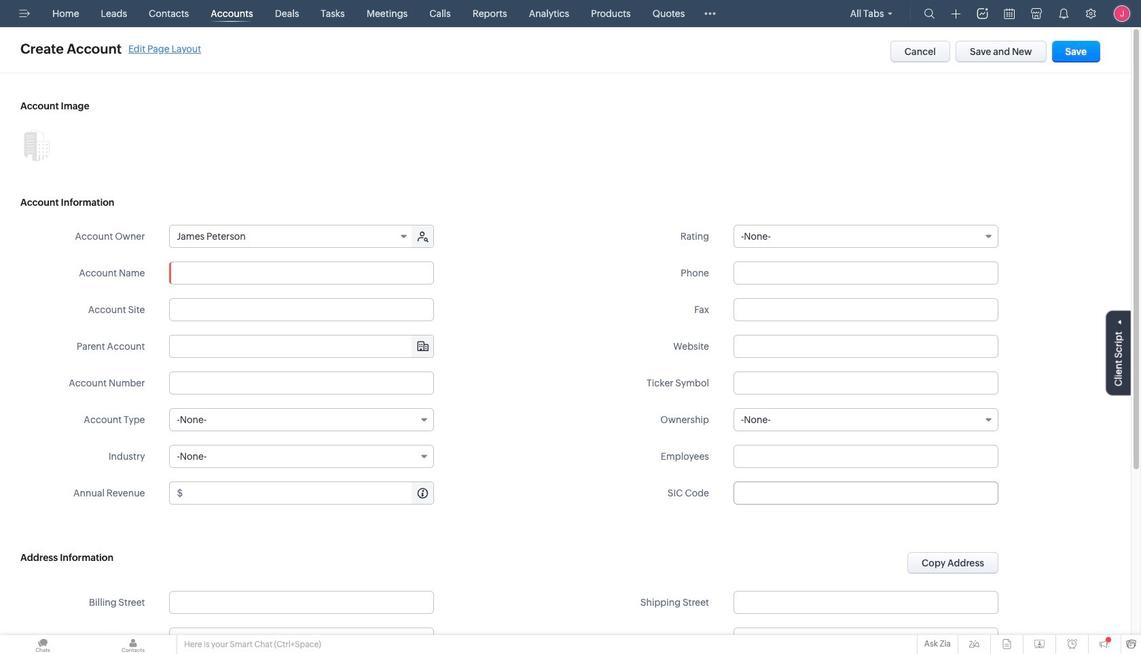 Task type: describe. For each thing, give the bounding box(es) containing it.
chats image
[[0, 635, 86, 654]]

calendar image
[[1005, 8, 1015, 19]]

marketplace image
[[1031, 8, 1042, 19]]

quick actions image
[[952, 9, 961, 19]]

search image
[[924, 8, 935, 19]]



Task type: locate. For each thing, give the bounding box(es) containing it.
notifications image
[[1059, 8, 1069, 19]]

configure settings image
[[1086, 8, 1097, 19]]

sales motivator image
[[977, 8, 988, 19]]

contacts image
[[90, 635, 176, 654]]



Task type: vqa. For each thing, say whether or not it's contained in the screenshot.
the Contacts image
yes



